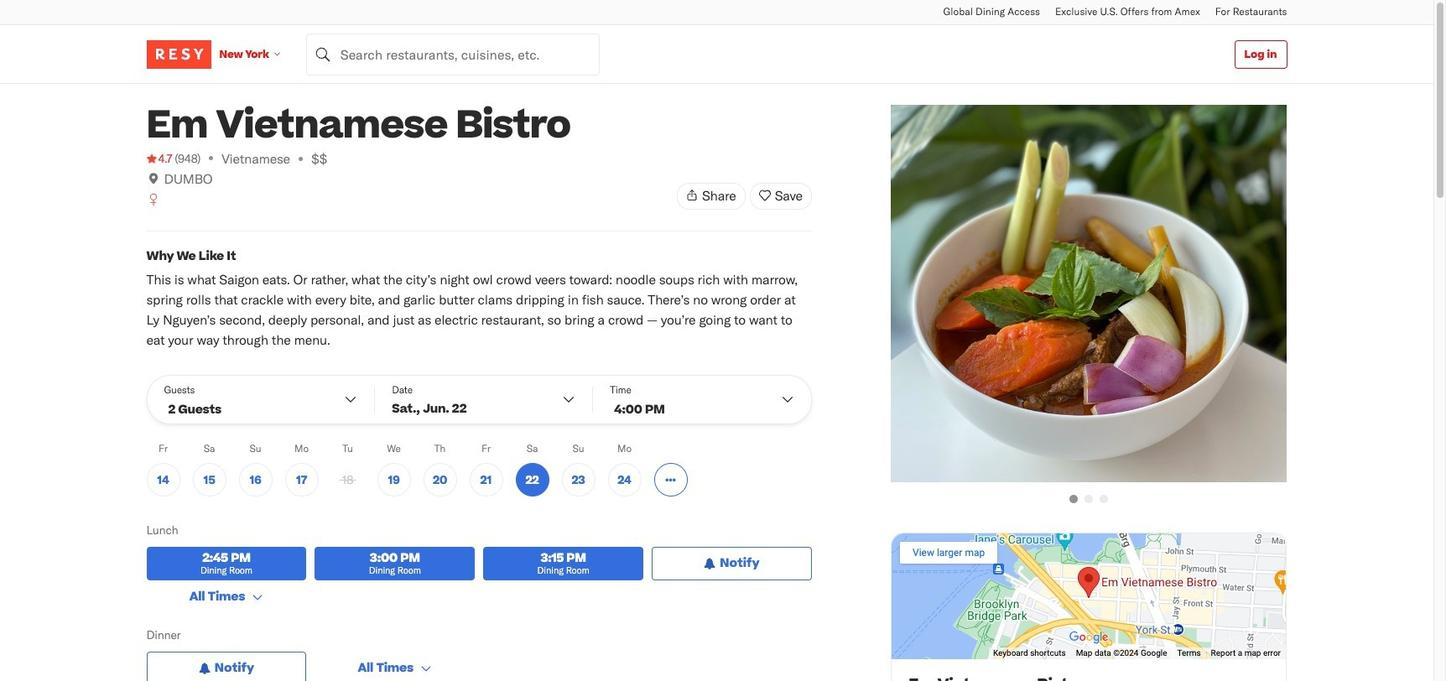 Task type: locate. For each thing, give the bounding box(es) containing it.
None field
[[306, 33, 600, 75]]



Task type: describe. For each thing, give the bounding box(es) containing it.
4.7 out of 5 stars image
[[146, 150, 172, 167]]

Search restaurants, cuisines, etc. text field
[[306, 33, 600, 75]]



Task type: vqa. For each thing, say whether or not it's contained in the screenshot.
4.8 Out Of 5 Stars Image in the top left of the page
no



